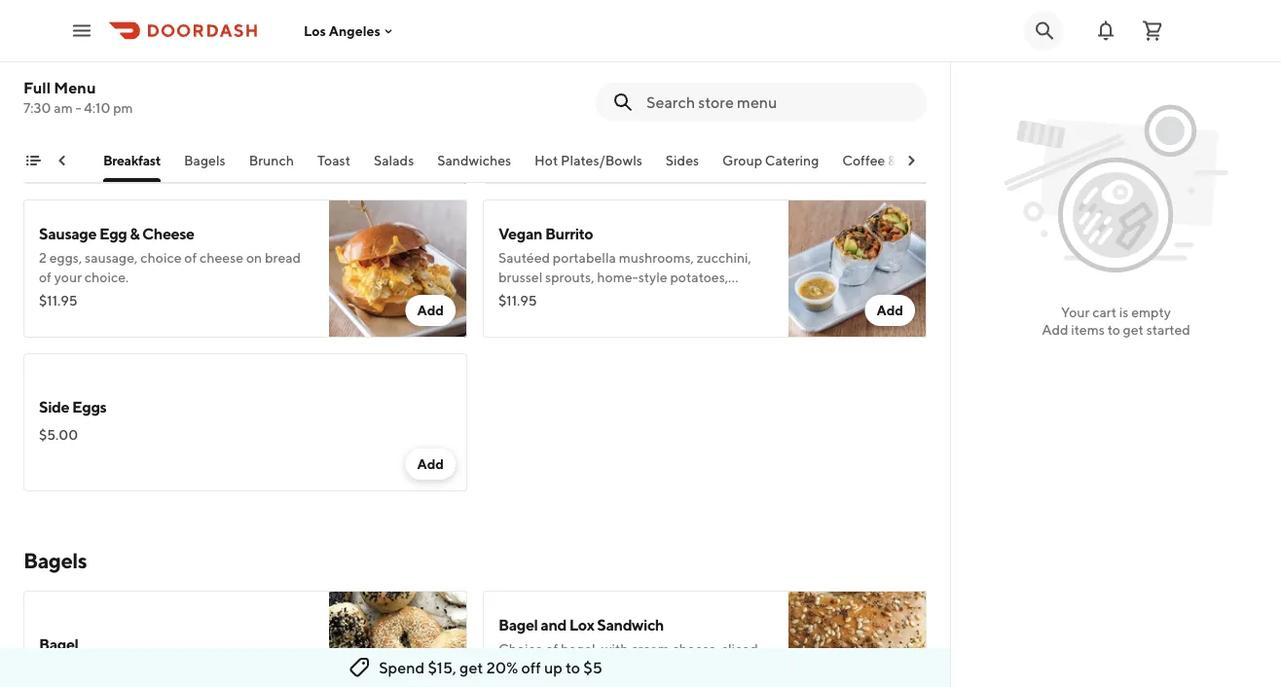 Task type: locate. For each thing, give the bounding box(es) containing it.
onions
[[716, 289, 757, 305]]

0 horizontal spatial &
[[130, 225, 140, 243]]

with down the omelette
[[644, 96, 671, 112]]

cheese, inside brisket breakfast bowl 2 eggs, cheddar cheese, 14 hour smoked bbq brisket, home style potatoes, avocado, pickled red onions, mixed greens and chipotle mayo.
[[139, 96, 186, 112]]

potatoes, down "hour"
[[192, 115, 250, 131]]

to for items
[[1108, 322, 1121, 338]]

potatoes, inside vegan burrito sautéed portabella mushrooms, zucchini, brussel sprouts, home-style potatoes, avocado, cherry tomatoes, sautéed onions & peppers, fresh spicy salsa.
[[671, 269, 729, 285]]

0 horizontal spatial bagels
[[23, 548, 87, 574]]

eggs, inside brisket breakfast bowl 2 eggs, cheddar cheese, 14 hour smoked bbq brisket, home style potatoes, avocado, pickled red onions, mixed greens and chipotle mayo.
[[49, 96, 82, 112]]

0 horizontal spatial with
[[602, 641, 629, 657]]

1 horizontal spatial $11.95
[[499, 293, 537, 309]]

brisket breakfast bowl image
[[329, 46, 468, 184]]

0 vertical spatial avocado,
[[253, 115, 308, 131]]

& right onions
[[759, 289, 768, 305]]

scroll menu navigation right image
[[904, 153, 919, 169]]

get down is
[[1124, 322, 1144, 338]]

pickled
[[39, 135, 84, 151]]

eggs, up bbq
[[49, 96, 82, 112]]

0 horizontal spatial potatoes,
[[192, 115, 250, 131]]

your
[[1062, 304, 1090, 320]]

1 horizontal spatial egg
[[499, 71, 526, 89]]

7:30
[[23, 100, 51, 116]]

sausage,
[[85, 250, 138, 266]]

add inside your cart is empty add items to get started
[[1042, 322, 1069, 338]]

bagels
[[185, 152, 226, 169], [23, 548, 87, 574]]

with for omelette
[[644, 96, 671, 112]]

style
[[160, 115, 189, 131], [639, 269, 668, 285]]

your
[[54, 269, 82, 285]]

bagel,
[[561, 641, 599, 657]]

1 2 from the top
[[39, 96, 47, 112]]

bagel and lox sandwich choice of bagel, with cream cheese, sliced nova lox, tomato and onion
[[499, 616, 758, 677]]

1 horizontal spatial bagel
[[499, 616, 538, 635]]

0 horizontal spatial egg
[[99, 225, 127, 243]]

1 horizontal spatial style
[[639, 269, 668, 285]]

2 vertical spatial of
[[546, 641, 558, 657]]

white
[[529, 71, 572, 89]]

open menu image
[[70, 19, 94, 42]]

of right choice
[[184, 250, 197, 266]]

add button
[[406, 141, 456, 172], [865, 141, 916, 172], [406, 295, 456, 326], [865, 295, 916, 326], [406, 449, 456, 480]]

cheddar
[[85, 96, 136, 112]]

1 vertical spatial egg
[[99, 225, 127, 243]]

0 horizontal spatial get
[[460, 659, 484, 677]]

$5.00
[[39, 427, 78, 443]]

$11.95 down 'your'
[[39, 293, 78, 309]]

0 horizontal spatial cheese,
[[139, 96, 186, 112]]

0 vertical spatial cheese,
[[139, 96, 186, 112]]

to for up
[[566, 659, 581, 677]]

popular
[[0, 152, 43, 169]]

1 vertical spatial &
[[130, 225, 140, 243]]

0 vertical spatial bagel
[[499, 616, 538, 635]]

and left lox
[[541, 616, 567, 635]]

bagel for bagel
[[39, 636, 78, 654]]

egg inside sausage egg & cheese 2 eggs, sausage, choice of cheese on bread of your choice. $11.95
[[99, 225, 127, 243]]

breakfast down 'onions,'
[[104, 152, 161, 169]]

scroll menu navigation left image
[[55, 153, 70, 169]]

and inside 'egg white veggie omelette market veggies, served with green salad and toast. $14.95'
[[747, 96, 770, 112]]

0 vertical spatial &
[[889, 152, 898, 169]]

cheese, down "bowl"
[[139, 96, 186, 112]]

started
[[1147, 322, 1191, 338]]

avocado, up peppers,
[[499, 289, 554, 305]]

of
[[184, 250, 197, 266], [39, 269, 52, 285], [546, 641, 558, 657]]

1 horizontal spatial of
[[184, 250, 197, 266]]

sides button
[[667, 151, 700, 182]]

2 horizontal spatial of
[[546, 641, 558, 657]]

with inside bagel and lox sandwich choice of bagel, with cream cheese, sliced nova lox, tomato and onion
[[602, 641, 629, 657]]

14
[[189, 96, 202, 112]]

potatoes,
[[192, 115, 250, 131], [671, 269, 729, 285]]

0 vertical spatial bagels
[[185, 152, 226, 169]]

bread
[[265, 250, 301, 266]]

1 vertical spatial eggs,
[[49, 250, 82, 266]]

0 horizontal spatial avocado,
[[253, 115, 308, 131]]

1 vertical spatial get
[[460, 659, 484, 677]]

get right $15,
[[460, 659, 484, 677]]

0 vertical spatial with
[[644, 96, 671, 112]]

& up sausage,
[[130, 225, 140, 243]]

eggs
[[72, 398, 107, 416]]

2 vertical spatial &
[[759, 289, 768, 305]]

1 horizontal spatial get
[[1124, 322, 1144, 338]]

to right the up
[[566, 659, 581, 677]]

brunch button
[[249, 151, 295, 182]]

2 left am
[[39, 96, 47, 112]]

los angeles
[[304, 23, 381, 39]]

& left tea at the top
[[889, 152, 898, 169]]

on
[[246, 250, 262, 266]]

served
[[599, 96, 641, 112]]

get inside your cart is empty add items to get started
[[1124, 322, 1144, 338]]

plates/bowls
[[562, 152, 643, 169]]

with down sandwich
[[602, 641, 629, 657]]

0 horizontal spatial to
[[566, 659, 581, 677]]

bagel
[[499, 616, 538, 635], [39, 636, 78, 654]]

veggie
[[575, 71, 623, 89]]

0 horizontal spatial $11.95
[[39, 293, 78, 309]]

market
[[499, 96, 543, 112]]

notification bell image
[[1095, 19, 1118, 42]]

1 $11.95 from the left
[[39, 293, 78, 309]]

0 vertical spatial potatoes,
[[192, 115, 250, 131]]

cherry
[[557, 289, 596, 305]]

egg
[[499, 71, 526, 89], [99, 225, 127, 243]]

lox,
[[531, 661, 553, 677]]

eggs,
[[49, 96, 82, 112], [49, 250, 82, 266]]

of up the up
[[546, 641, 558, 657]]

4:10
[[84, 100, 110, 116]]

items
[[1072, 322, 1105, 338]]

1 horizontal spatial with
[[644, 96, 671, 112]]

sausage egg & cheese image
[[329, 200, 468, 338]]

1 vertical spatial style
[[639, 269, 668, 285]]

1 horizontal spatial bagels
[[185, 152, 226, 169]]

2 horizontal spatial &
[[889, 152, 898, 169]]

menu
[[54, 78, 96, 97]]

show menu categories image
[[25, 153, 41, 169]]

bagel inside bagel and lox sandwich choice of bagel, with cream cheese, sliced nova lox, tomato and onion
[[499, 616, 538, 635]]

0 horizontal spatial bagel
[[39, 636, 78, 654]]

1 vertical spatial with
[[602, 641, 629, 657]]

1 vertical spatial cheese,
[[673, 641, 720, 657]]

1 horizontal spatial cheese,
[[673, 641, 720, 657]]

red
[[87, 135, 108, 151]]

sliced
[[723, 641, 758, 657]]

1 eggs, from the top
[[49, 96, 82, 112]]

mayo.
[[93, 154, 130, 170]]

catering
[[766, 152, 820, 169]]

cart
[[1093, 304, 1117, 320]]

and right salad
[[747, 96, 770, 112]]

onion
[[629, 661, 664, 677]]

nova
[[499, 661, 529, 677]]

egg up market
[[499, 71, 526, 89]]

0 vertical spatial style
[[160, 115, 189, 131]]

of left 'your'
[[39, 269, 52, 285]]

and up the brunch
[[243, 135, 266, 151]]

potatoes, up sautéed
[[671, 269, 729, 285]]

$11.95
[[39, 293, 78, 309], [499, 293, 537, 309]]

2 eggs, from the top
[[49, 250, 82, 266]]

full menu 7:30 am - 4:10 pm
[[23, 78, 133, 116]]

breakfast
[[90, 71, 156, 89], [104, 152, 161, 169]]

popular items
[[0, 152, 80, 169]]

0 vertical spatial 2
[[39, 96, 47, 112]]

cheese, left sliced
[[673, 641, 720, 657]]

0 vertical spatial breakfast
[[90, 71, 156, 89]]

breakfast up cheddar
[[90, 71, 156, 89]]

egg up sausage,
[[99, 225, 127, 243]]

bagel image
[[329, 591, 468, 688]]

2 eggs any style image
[[329, 0, 468, 30]]

0 vertical spatial eggs,
[[49, 96, 82, 112]]

0 horizontal spatial style
[[160, 115, 189, 131]]

1 horizontal spatial to
[[1108, 322, 1121, 338]]

1 vertical spatial to
[[566, 659, 581, 677]]

vegan burrito sautéed portabella mushrooms, zucchini, brussel sprouts, home-style potatoes, avocado, cherry tomatoes, sautéed onions & peppers, fresh spicy salsa.
[[499, 225, 768, 324]]

0 vertical spatial egg
[[499, 71, 526, 89]]

hour
[[205, 96, 234, 112]]

style down mushrooms,
[[639, 269, 668, 285]]

cream
[[631, 641, 670, 657]]

2 $11.95 from the left
[[499, 293, 537, 309]]

spend $15, get 20% off up to $5
[[379, 659, 603, 677]]

1 horizontal spatial potatoes,
[[671, 269, 729, 285]]

brussel
[[499, 269, 543, 285]]

chipotle
[[39, 154, 90, 170]]

style up mixed
[[160, 115, 189, 131]]

home
[[122, 115, 157, 131]]

1 vertical spatial avocado,
[[499, 289, 554, 305]]

salad
[[712, 96, 744, 112]]

brisket breakfast bowl 2 eggs, cheddar cheese, 14 hour smoked bbq brisket, home style potatoes, avocado, pickled red onions, mixed greens and chipotle mayo.
[[39, 71, 308, 170]]

2 2 from the top
[[39, 250, 47, 266]]

1 vertical spatial 2
[[39, 250, 47, 266]]

1 vertical spatial bagels
[[23, 548, 87, 574]]

omelette
[[626, 71, 693, 89]]

spend
[[379, 659, 425, 677]]

salads
[[375, 152, 415, 169]]

toast
[[318, 152, 351, 169]]

1 vertical spatial bagel
[[39, 636, 78, 654]]

$15,
[[428, 659, 457, 677]]

side
[[39, 398, 69, 416]]

1 horizontal spatial &
[[759, 289, 768, 305]]

avocado, down the smoked on the left top
[[253, 115, 308, 131]]

0 vertical spatial get
[[1124, 322, 1144, 338]]

group catering button
[[723, 151, 820, 182]]

to down cart
[[1108, 322, 1121, 338]]

2 down sausage
[[39, 250, 47, 266]]

veggies,
[[546, 96, 597, 112]]

eggs, up 'your'
[[49, 250, 82, 266]]

2
[[39, 96, 47, 112], [39, 250, 47, 266]]

$11.95 down brussel
[[499, 293, 537, 309]]

0 horizontal spatial of
[[39, 269, 52, 285]]

1 horizontal spatial avocado,
[[499, 289, 554, 305]]

hot plates/bowls button
[[535, 151, 643, 182]]

1 vertical spatial potatoes,
[[671, 269, 729, 285]]

with inside 'egg white veggie omelette market veggies, served with green salad and toast. $14.95'
[[644, 96, 671, 112]]

0 vertical spatial to
[[1108, 322, 1121, 338]]

1 vertical spatial breakfast
[[104, 152, 161, 169]]

to inside your cart is empty add items to get started
[[1108, 322, 1121, 338]]



Task type: describe. For each thing, give the bounding box(es) containing it.
mixed
[[158, 135, 195, 151]]

Item Search search field
[[647, 92, 912, 113]]

sprouts,
[[546, 269, 595, 285]]

angeles
[[329, 23, 381, 39]]

vegan burrito image
[[789, 200, 927, 338]]

lox
[[570, 616, 595, 635]]

with for sandwich
[[602, 641, 629, 657]]

toast.
[[499, 115, 533, 131]]

2 inside sausage egg & cheese 2 eggs, sausage, choice of cheese on bread of your choice. $11.95
[[39, 250, 47, 266]]

up
[[544, 659, 563, 677]]

0 items, open order cart image
[[1142, 19, 1165, 42]]

vegan
[[499, 225, 543, 243]]

popular items button
[[0, 151, 80, 182]]

2 inside brisket breakfast bowl 2 eggs, cheddar cheese, 14 hour smoked bbq brisket, home style potatoes, avocado, pickled red onions, mixed greens and chipotle mayo.
[[39, 96, 47, 112]]

salsa.
[[623, 308, 656, 324]]

0 vertical spatial of
[[184, 250, 197, 266]]

mushrooms,
[[619, 250, 694, 266]]

salads button
[[375, 151, 415, 182]]

egg white veggie omelette image
[[789, 46, 927, 184]]

sides
[[667, 152, 700, 169]]

potatoes, inside brisket breakfast bowl 2 eggs, cheddar cheese, 14 hour smoked bbq brisket, home style potatoes, avocado, pickled red onions, mixed greens and chipotle mayo.
[[192, 115, 250, 131]]

-
[[75, 100, 81, 116]]

and inside brisket breakfast bowl 2 eggs, cheddar cheese, 14 hour smoked bbq brisket, home style potatoes, avocado, pickled red onions, mixed greens and chipotle mayo.
[[243, 135, 266, 151]]

breakfast inside brisket breakfast bowl 2 eggs, cheddar cheese, 14 hour smoked bbq brisket, home style potatoes, avocado, pickled red onions, mixed greens and chipotle mayo.
[[90, 71, 156, 89]]

burrito
[[545, 225, 593, 243]]

sandwiches button
[[438, 151, 512, 182]]

bagel and lox sandwich image
[[789, 591, 927, 688]]

egg white veggie omelette market veggies, served with green salad and toast. $14.95
[[499, 71, 770, 155]]

& inside sausage egg & cheese 2 eggs, sausage, choice of cheese on bread of your choice. $11.95
[[130, 225, 140, 243]]

los
[[304, 23, 326, 39]]

greens
[[198, 135, 240, 151]]

coffee & tea button
[[843, 151, 922, 182]]

avocado, inside vegan burrito sautéed portabella mushrooms, zucchini, brussel sprouts, home-style potatoes, avocado, cherry tomatoes, sautéed onions & peppers, fresh spicy salsa.
[[499, 289, 554, 305]]

portabella
[[553, 250, 617, 266]]

sautéed
[[499, 250, 550, 266]]

sandwich
[[597, 616, 664, 635]]

sausage
[[39, 225, 97, 243]]

eggs, inside sausage egg & cheese 2 eggs, sausage, choice of cheese on bread of your choice. $11.95
[[49, 250, 82, 266]]

and right $5
[[603, 661, 626, 677]]

toast button
[[318, 151, 351, 182]]

brunch
[[249, 152, 295, 169]]

style inside brisket breakfast bowl 2 eggs, cheddar cheese, 14 hour smoked bbq brisket, home style potatoes, avocado, pickled red onions, mixed greens and chipotle mayo.
[[160, 115, 189, 131]]

bbq
[[39, 115, 70, 131]]

sandwiches
[[438, 152, 512, 169]]

spicy
[[589, 308, 621, 324]]

of inside bagel and lox sandwich choice of bagel, with cream cheese, sliced nova lox, tomato and onion
[[546, 641, 558, 657]]

cheese
[[142, 225, 195, 243]]

egg inside 'egg white veggie omelette market veggies, served with green salad and toast. $14.95'
[[499, 71, 526, 89]]

$14.95
[[499, 139, 540, 155]]

sautéed
[[663, 289, 713, 305]]

is
[[1120, 304, 1129, 320]]

bowl
[[159, 71, 193, 89]]

tomatoes,
[[599, 289, 661, 305]]

coffee
[[843, 152, 886, 169]]

tea
[[900, 152, 922, 169]]

bagels button
[[185, 151, 226, 182]]

1 vertical spatial of
[[39, 269, 52, 285]]

group
[[723, 152, 763, 169]]

los angeles button
[[304, 23, 396, 39]]

empty
[[1132, 304, 1172, 320]]

coffee & tea
[[843, 152, 922, 169]]

off
[[522, 659, 541, 677]]

hot
[[535, 152, 559, 169]]

avocado, inside brisket breakfast bowl 2 eggs, cheddar cheese, 14 hour smoked bbq brisket, home style potatoes, avocado, pickled red onions, mixed greens and chipotle mayo.
[[253, 115, 308, 131]]

group catering
[[723, 152, 820, 169]]

home-
[[597, 269, 639, 285]]

items
[[46, 152, 80, 169]]

cheese
[[200, 250, 244, 266]]

your cart is empty add items to get started
[[1042, 304, 1191, 338]]

green
[[674, 96, 709, 112]]

pm
[[113, 100, 133, 116]]

full
[[23, 78, 51, 97]]

peppers,
[[499, 308, 552, 324]]

& inside vegan burrito sautéed portabella mushrooms, zucchini, brussel sprouts, home-style potatoes, avocado, cherry tomatoes, sautéed onions & peppers, fresh spicy salsa.
[[759, 289, 768, 305]]

& inside coffee & tea button
[[889, 152, 898, 169]]

hot plates/bowls
[[535, 152, 643, 169]]

zucchini,
[[697, 250, 752, 266]]

brisket
[[39, 71, 88, 89]]

$11.95 inside sausage egg & cheese 2 eggs, sausage, choice of cheese on bread of your choice. $11.95
[[39, 293, 78, 309]]

sausage egg & cheese 2 eggs, sausage, choice of cheese on bread of your choice. $11.95
[[39, 225, 301, 309]]

choice.
[[85, 269, 129, 285]]

style inside vegan burrito sautéed portabella mushrooms, zucchini, brussel sprouts, home-style potatoes, avocado, cherry tomatoes, sautéed onions & peppers, fresh spicy salsa.
[[639, 269, 668, 285]]

brisket,
[[72, 115, 119, 131]]

bagel for bagel and lox sandwich choice of bagel, with cream cheese, sliced nova lox, tomato and onion
[[499, 616, 538, 635]]

am
[[54, 100, 73, 116]]

cheese, inside bagel and lox sandwich choice of bagel, with cream cheese, sliced nova lox, tomato and onion
[[673, 641, 720, 657]]



Task type: vqa. For each thing, say whether or not it's contained in the screenshot.
Breakfast Sandwich image
no



